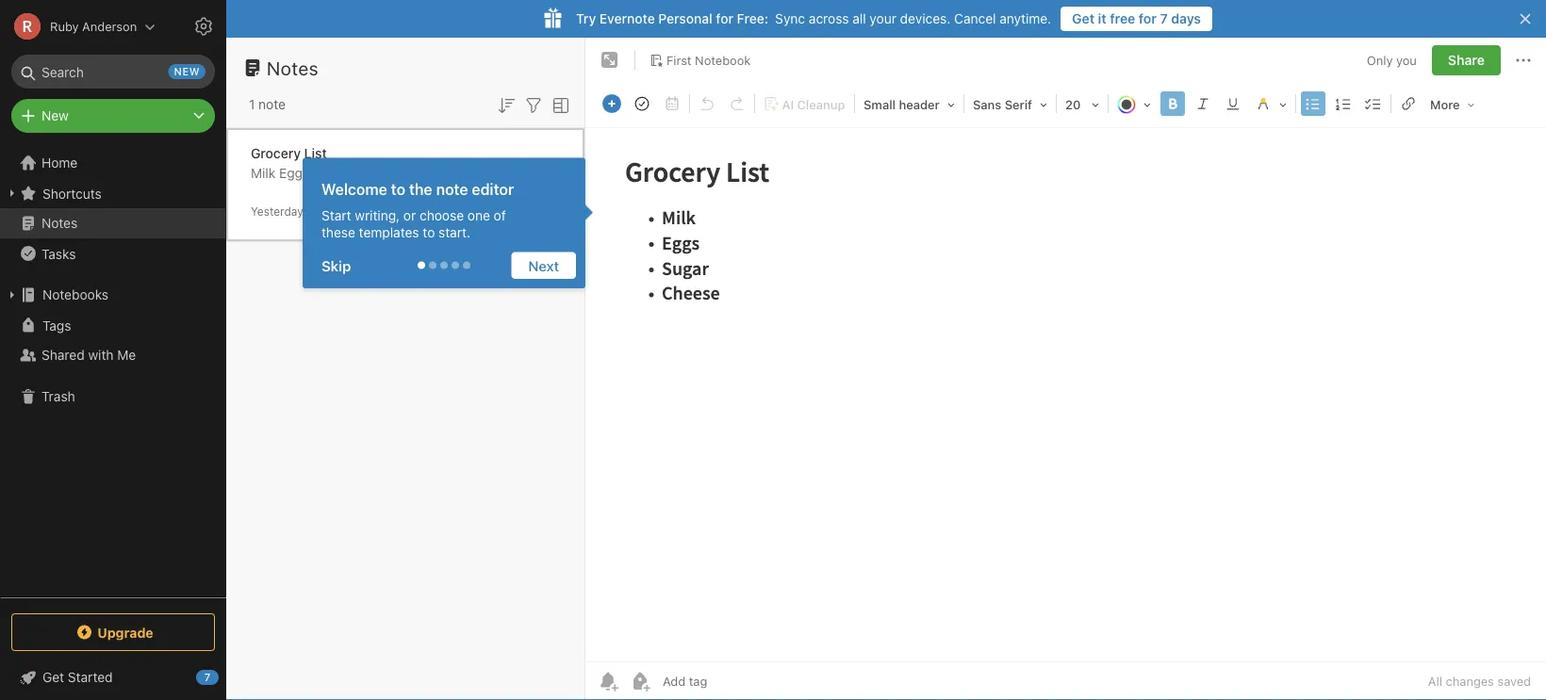 Task type: locate. For each thing, give the bounding box(es) containing it.
for left free:
[[716, 11, 733, 26]]

2 for from the left
[[1139, 11, 1157, 26]]

tree
[[0, 148, 226, 597]]

1 for from the left
[[716, 11, 733, 26]]

devices.
[[900, 11, 951, 26]]

all
[[853, 11, 866, 26]]

changes
[[1446, 675, 1494, 689]]

Font family field
[[966, 91, 1054, 118]]

expand note image
[[599, 49, 621, 72]]

1 horizontal spatial for
[[1139, 11, 1157, 26]]

for for free:
[[716, 11, 733, 26]]

note up choose
[[436, 180, 468, 198]]

1 vertical spatial to
[[423, 224, 435, 240]]

to down choose
[[423, 224, 435, 240]]

1 horizontal spatial note
[[436, 180, 468, 198]]

header
[[899, 98, 940, 112]]

task image
[[629, 91, 655, 117]]

one
[[467, 207, 490, 223]]

0 horizontal spatial for
[[716, 11, 733, 26]]

sans
[[973, 98, 1001, 112]]

add tag image
[[629, 670, 651, 693]]

milk
[[251, 165, 276, 181]]

trash link
[[0, 382, 225, 412]]

for inside button
[[1139, 11, 1157, 26]]

shared with me
[[41, 347, 136, 363]]

skip
[[321, 257, 351, 274]]

note window element
[[585, 38, 1546, 700]]

0 horizontal spatial notes
[[41, 215, 78, 231]]

list
[[304, 146, 327, 161]]

underline image
[[1220, 91, 1246, 117]]

to
[[391, 180, 405, 198], [423, 224, 435, 240]]

1 horizontal spatial notes
[[267, 57, 319, 79]]

tags button
[[0, 310, 225, 340]]

bulleted list image
[[1300, 91, 1326, 117]]

only
[[1367, 53, 1393, 67]]

to left the
[[391, 180, 405, 198]]

only you
[[1367, 53, 1417, 67]]

skip button
[[312, 252, 368, 279]]

tasks
[[41, 246, 76, 261]]

notes
[[267, 57, 319, 79], [41, 215, 78, 231]]

1 horizontal spatial to
[[423, 224, 435, 240]]

get
[[1072, 11, 1095, 26]]

for left the 7
[[1139, 11, 1157, 26]]

cheese
[[352, 165, 398, 181]]

eggs
[[279, 165, 309, 181]]

1 vertical spatial note
[[436, 180, 468, 198]]

get it free for 7 days
[[1072, 11, 1201, 26]]

small
[[864, 98, 896, 112]]

small header
[[864, 98, 940, 112]]

0 vertical spatial to
[[391, 180, 405, 198]]

0 vertical spatial notes
[[267, 57, 319, 79]]

share
[[1448, 52, 1485, 68]]

Font color field
[[1111, 91, 1158, 118]]

it
[[1098, 11, 1107, 26]]

notes link
[[0, 208, 225, 239]]

yesterday
[[251, 205, 303, 218]]

notebooks
[[42, 287, 109, 303]]

expand notebooks image
[[5, 288, 20, 303]]

grocery
[[251, 146, 301, 161]]

0 horizontal spatial note
[[258, 97, 286, 112]]

evernote
[[599, 11, 655, 26]]

note list element
[[226, 38, 585, 700]]

of
[[494, 207, 506, 223]]

first notebook button
[[643, 47, 757, 74]]

7
[[1160, 11, 1168, 26]]

these
[[321, 224, 355, 240]]

note right 1
[[258, 97, 286, 112]]

notes up 1 note
[[267, 57, 319, 79]]

notes inside the note list element
[[267, 57, 319, 79]]

Insert field
[[598, 91, 626, 117]]

shared
[[41, 347, 85, 363]]

Add tag field
[[661, 674, 802, 690]]

first
[[667, 53, 692, 67]]

None search field
[[25, 55, 202, 89]]

Heading level field
[[857, 91, 962, 118]]

with
[[88, 347, 114, 363]]

note
[[258, 97, 286, 112], [436, 180, 468, 198]]

start.
[[439, 224, 470, 240]]

notes up tasks
[[41, 215, 78, 231]]

sans serif
[[973, 98, 1032, 112]]

for
[[716, 11, 733, 26], [1139, 11, 1157, 26]]

insert link image
[[1395, 91, 1422, 117]]

across
[[809, 11, 849, 26]]

writing,
[[355, 207, 400, 223]]

bold image
[[1160, 91, 1186, 117]]

upgrade button
[[11, 614, 215, 651]]

first notebook
[[667, 53, 751, 67]]

Highlight field
[[1248, 91, 1293, 118]]

start
[[321, 207, 351, 223]]

shared with me link
[[0, 340, 225, 371]]



Task type: vqa. For each thing, say whether or not it's contained in the screenshot.
SKIP BUTTON
yes



Task type: describe. For each thing, give the bounding box(es) containing it.
you
[[1396, 53, 1417, 67]]

free:
[[737, 11, 769, 26]]

templates
[[359, 224, 419, 240]]

italic image
[[1190, 91, 1216, 117]]

choose
[[420, 207, 464, 223]]

new button
[[11, 99, 215, 133]]

serif
[[1005, 98, 1032, 112]]

add a reminder image
[[597, 670, 619, 693]]

personal
[[658, 11, 712, 26]]

the
[[409, 180, 432, 198]]

free
[[1110, 11, 1135, 26]]

try
[[576, 11, 596, 26]]

more
[[1430, 98, 1460, 112]]

welcome
[[321, 180, 387, 198]]

all changes saved
[[1428, 675, 1531, 689]]

get it free for 7 days button
[[1061, 7, 1212, 31]]

editor
[[472, 180, 514, 198]]

days
[[1171, 11, 1201, 26]]

home
[[41, 155, 78, 171]]

next button
[[511, 252, 576, 279]]

1 note
[[249, 97, 286, 112]]

upgrade
[[97, 625, 153, 640]]

Font size field
[[1059, 91, 1106, 118]]

share button
[[1432, 45, 1501, 75]]

milk eggs sugar cheese
[[251, 165, 398, 181]]

0 horizontal spatial to
[[391, 180, 405, 198]]

sugar
[[313, 165, 349, 181]]

0 vertical spatial note
[[258, 97, 286, 112]]

tree containing home
[[0, 148, 226, 597]]

1
[[249, 97, 255, 112]]

your
[[870, 11, 896, 26]]

20
[[1065, 98, 1081, 112]]

welcome to the note editor start writing, or choose one of these templates to start.
[[321, 180, 514, 240]]

or
[[403, 207, 416, 223]]

Search text field
[[25, 55, 202, 89]]

notebooks link
[[0, 280, 225, 310]]

tags
[[42, 317, 71, 333]]

all
[[1428, 675, 1442, 689]]

Note Editor text field
[[585, 128, 1546, 662]]

1 vertical spatial notes
[[41, 215, 78, 231]]

next
[[528, 257, 559, 274]]

settings image
[[192, 15, 215, 38]]

notebook
[[695, 53, 751, 67]]

me
[[117, 347, 136, 363]]

tasks button
[[0, 239, 225, 269]]

anytime.
[[1000, 11, 1051, 26]]

new
[[41, 108, 69, 124]]

note inside 'welcome to the note editor start writing, or choose one of these templates to start.'
[[436, 180, 468, 198]]

for for 7
[[1139, 11, 1157, 26]]

numbered list image
[[1330, 91, 1357, 117]]

saved
[[1498, 675, 1531, 689]]

sync
[[775, 11, 805, 26]]

grocery list
[[251, 146, 327, 161]]

click to collapse image
[[219, 666, 233, 688]]

trash
[[41, 389, 75, 404]]

shortcuts
[[42, 185, 102, 201]]

More field
[[1424, 91, 1482, 118]]

checklist image
[[1360, 91, 1387, 117]]

cancel
[[954, 11, 996, 26]]

home link
[[0, 148, 226, 178]]

shortcuts button
[[0, 178, 225, 208]]

try evernote personal for free: sync across all your devices. cancel anytime.
[[576, 11, 1051, 26]]



